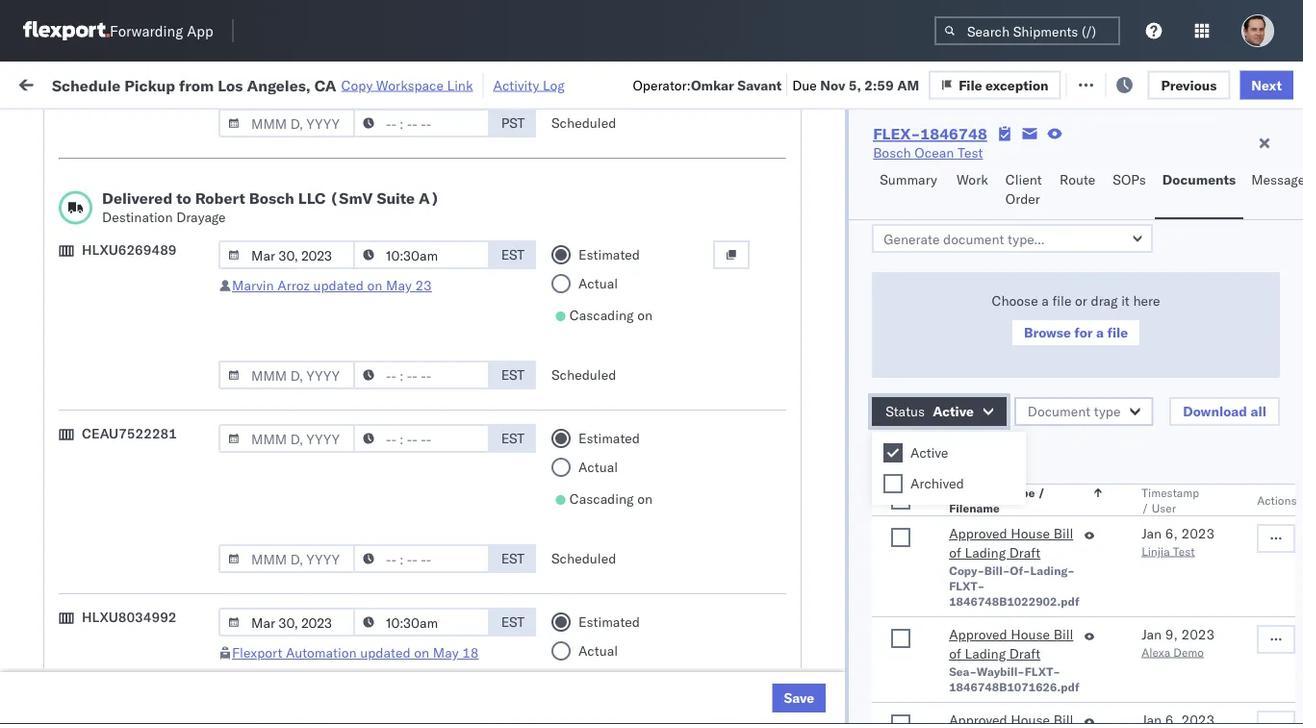 Task type: vqa. For each thing, say whether or not it's contained in the screenshot.
'FLEX-1846748' LINK in the top of the page
yes



Task type: locate. For each thing, give the bounding box(es) containing it.
delivery down hlxu8034992
[[105, 658, 154, 675]]

consignee inside button
[[839, 157, 895, 172]]

for for browse
[[1074, 324, 1093, 341]]

-- : -- -- text field for hlxu6269489
[[353, 361, 490, 390]]

lading for jan 9, 2023
[[965, 646, 1006, 663]]

0 vertical spatial lading
[[965, 545, 1006, 562]]

2023
[[1181, 526, 1215, 542], [449, 616, 483, 633], [1181, 627, 1215, 643], [456, 659, 490, 676], [456, 701, 490, 718]]

clearance up drayage
[[149, 182, 211, 199]]

-- : -- -- text field up the 2:00 am est, nov 9, 2022
[[353, 361, 490, 390]]

pm
[[342, 532, 364, 549], [351, 659, 372, 676], [351, 701, 372, 718]]

1 vertical spatial house
[[1011, 627, 1050, 643]]

1 vertical spatial karl
[[1004, 701, 1029, 718]]

may left "23"
[[386, 277, 412, 294]]

24,
[[429, 574, 450, 591]]

2 ceau7522281, from the top
[[1186, 320, 1285, 336]]

mmm d, yyyy text field up '2:00'
[[218, 361, 355, 390]]

lading up bill-
[[965, 545, 1006, 562]]

5 resize handle column header from the left
[[807, 149, 830, 725]]

marvin arroz updated on may 23 button
[[232, 277, 432, 294]]

0 horizontal spatial document
[[949, 486, 1006, 500]]

mmm d, yyyy text field down '2:00'
[[218, 424, 355, 453]]

/ left user
[[1142, 501, 1149, 515]]

2 vertical spatial flexport
[[232, 645, 282, 662]]

1 vertical spatial flex-1889466
[[1063, 532, 1162, 549]]

may for 18
[[433, 645, 459, 662]]

1 vertical spatial a
[[1096, 324, 1104, 341]]

1 vertical spatial lhuu7894563, ue
[[1186, 531, 1303, 548]]

filtered
[[19, 118, 66, 135]]

resize handle column header
[[275, 149, 298, 725], [489, 149, 512, 725], [556, 149, 579, 725], [681, 149, 705, 725], [807, 149, 830, 725], [999, 149, 1022, 725], [1153, 149, 1176, 725], [1269, 149, 1292, 725], [1278, 149, 1301, 725]]

schedule delivery appointment link
[[44, 233, 237, 253], [44, 318, 237, 337], [44, 487, 237, 507], [44, 657, 237, 676]]

1 vertical spatial upload customs clearance documents button
[[44, 393, 273, 434]]

0 vertical spatial -- : -- -- text field
[[353, 109, 490, 138]]

0 vertical spatial mmm d, yyyy text field
[[218, 361, 355, 390]]

flexport demo consignee down name
[[714, 193, 872, 210]]

3 -- : -- -- text field from the top
[[353, 545, 490, 574]]

1 vertical spatial flexport
[[714, 616, 765, 633]]

1 vertical spatial scheduled
[[551, 367, 616, 384]]

appointment up confirm pickup from los angeles, ca link
[[158, 488, 237, 505]]

3 estimated from the top
[[578, 614, 640, 631]]

772
[[374, 75, 400, 91]]

schedule
[[52, 75, 121, 95], [44, 234, 101, 251], [44, 267, 101, 284], [44, 319, 101, 336], [44, 352, 101, 369], [44, 436, 101, 453], [44, 488, 101, 505], [44, 606, 101, 623], [44, 658, 101, 675]]

1 vertical spatial cascading on
[[570, 491, 653, 508]]

edt, left aug
[[368, 193, 398, 210]]

2 approved house bill of lading draft from the top
[[949, 627, 1073, 663]]

choose a file or drag it here
[[992, 293, 1160, 309]]

1 cascading on from the top
[[570, 307, 653, 324]]

edt,
[[368, 193, 398, 210], [368, 235, 398, 252], [368, 278, 398, 295], [368, 362, 398, 379]]

document inside document type button
[[1028, 403, 1091, 420]]

1846748
[[920, 124, 987, 143], [1104, 235, 1162, 252], [1104, 278, 1162, 295], [1104, 320, 1162, 337], [1104, 362, 1162, 379], [1104, 405, 1162, 422]]

flxt- up '1846748b1071626.pdf'
[[1025, 665, 1060, 679]]

2 vertical spatial -- : -- -- text field
[[353, 608, 490, 637]]

lhuu7894563, for 9:00 am est, dec 24, 2022
[[1186, 574, 1285, 590]]

1 edt, from the top
[[368, 193, 398, 210]]

work button
[[949, 163, 998, 219]]

1 horizontal spatial /
[[1142, 501, 1149, 515]]

2022 right 14, at the left bottom of the page
[[453, 447, 486, 464]]

1 horizontal spatial client
[[1006, 171, 1042, 188]]

appointment for 1st schedule delivery appointment button from the top
[[158, 234, 237, 251]]

confirm up hlxu8034992
[[44, 573, 93, 590]]

upload for 3:00
[[44, 182, 88, 199]]

0 vertical spatial ue
[[1289, 489, 1303, 506]]

-- : -- -- text field up "23"
[[353, 241, 490, 269]]

a down the drag on the top of the page
[[1096, 324, 1104, 341]]

1 vertical spatial lhuu7894563,
[[1186, 531, 1285, 548]]

0 horizontal spatial client
[[714, 157, 745, 172]]

jan up the linjia
[[1142, 526, 1162, 542]]

1 vertical spatial updated
[[360, 645, 411, 662]]

None checkbox
[[891, 528, 911, 548]]

2 lhuu7894563, from the top
[[1186, 531, 1285, 548]]

flex-1889466 for 9:00 am est, dec 24, 2022
[[1063, 574, 1162, 591]]

1 approved from the top
[[949, 526, 1007, 542]]

4 hl from the top
[[1288, 404, 1303, 421]]

active up files
[[933, 403, 974, 420]]

delivery up hlxu8034992
[[97, 573, 146, 590]]

1 horizontal spatial flxt-
[[1025, 665, 1060, 679]]

edt, down 3:00 am edt, aug 19, 2022 on the left top of page
[[368, 235, 398, 252]]

demo
[[768, 193, 804, 210], [768, 616, 804, 633], [1173, 645, 1204, 660]]

1 approved house bill of lading draft link from the top
[[949, 525, 1076, 563]]

summary button
[[872, 163, 949, 219]]

1 upload customs clearance documents button from the top
[[44, 181, 273, 222]]

for inside "browse for a file" button
[[1074, 324, 1093, 341]]

5 ocean fcl from the top
[[589, 405, 656, 422]]

updated down 2:59 am est, jan 13, 2023 on the left of page
[[360, 645, 411, 662]]

documents
[[1162, 171, 1236, 188], [44, 202, 114, 218], [44, 413, 114, 430]]

gvcu5265864
[[1186, 658, 1281, 675], [1186, 701, 1281, 718]]

1 horizontal spatial document
[[1028, 403, 1091, 420]]

1889466 for 9:00 am est, dec 24, 2022
[[1104, 574, 1162, 591]]

1 upload from the top
[[44, 182, 88, 199]]

flex-1889466 button
[[1032, 485, 1166, 512], [1032, 485, 1166, 512], [1032, 527, 1166, 554], [1032, 527, 1166, 554], [1032, 569, 1166, 596], [1032, 569, 1166, 596]]

jan inside the jan 6, 2023 linjia test
[[1142, 526, 1162, 542]]

fcl
[[632, 235, 656, 252], [632, 278, 656, 295], [632, 320, 656, 337], [632, 362, 656, 379], [632, 405, 656, 422], [632, 447, 656, 464], [632, 489, 656, 506], [632, 616, 656, 633], [632, 659, 656, 676], [632, 701, 656, 718]]

demo down name
[[768, 193, 804, 210]]

dec
[[400, 447, 425, 464], [399, 532, 424, 549], [400, 574, 425, 591]]

confirm for confirm pickup from los angeles, ca
[[44, 521, 93, 538]]

2 flex-2130387 from the top
[[1063, 701, 1162, 718]]

am up flex-1846748 link
[[897, 76, 919, 93]]

1 estimated from the top
[[578, 246, 640, 263]]

appointment for 3rd schedule delivery appointment button from the bottom
[[158, 319, 237, 336]]

5 fcl from the top
[[632, 405, 656, 422]]

resize handle column header for client name
[[807, 149, 830, 725]]

4 schedule delivery appointment link from the top
[[44, 657, 237, 676]]

flex-1893174 button
[[1032, 612, 1166, 639], [1032, 612, 1166, 639]]

0 vertical spatial 23,
[[428, 532, 449, 549]]

-- : -- -- text field
[[353, 241, 490, 269], [353, 361, 490, 390], [353, 545, 490, 574]]

approved house bill of lading draft link up waybill-
[[949, 626, 1076, 664]]

bosch ocean test
[[873, 144, 983, 161], [714, 235, 824, 252], [839, 235, 949, 252], [714, 278, 824, 295], [839, 278, 949, 295], [714, 320, 824, 337], [839, 320, 949, 337], [714, 362, 824, 379], [839, 362, 949, 379], [714, 405, 824, 422], [839, 405, 949, 422], [714, 447, 824, 464], [839, 447, 949, 464], [714, 489, 824, 506], [839, 489, 949, 506], [714, 532, 824, 549], [839, 532, 949, 549], [714, 574, 824, 591], [839, 574, 949, 591]]

3 hl from the top
[[1288, 362, 1303, 379]]

2 vertical spatial pm
[[351, 701, 372, 718]]

0 vertical spatial for
[[183, 119, 199, 134]]

2 cascading from the top
[[570, 491, 634, 508]]

upload customs clearance documents button for 2:00 am est, nov 9, 2022
[[44, 393, 273, 434]]

0 vertical spatial 9,
[[428, 405, 441, 422]]

1 horizontal spatial a
[[1096, 324, 1104, 341]]

resize handle column header for deadline
[[489, 149, 512, 725]]

0 vertical spatial upload
[[44, 182, 88, 199]]

download all
[[1183, 403, 1267, 420]]

19,
[[430, 193, 451, 210]]

2 flex-1889466 from the top
[[1063, 532, 1162, 549]]

file
[[975, 75, 999, 91], [959, 76, 982, 93]]

0 vertical spatial gvcu5265864
[[1186, 658, 1281, 675]]

schedule delivery appointment for fourth schedule delivery appointment button from the top of the page
[[44, 658, 237, 675]]

1 house from the top
[[1011, 526, 1050, 542]]

bill
[[1054, 526, 1073, 542], [1054, 627, 1073, 643]]

2 schedule delivery appointment from the top
[[44, 319, 237, 336]]

1 schedule delivery appointment button from the top
[[44, 233, 237, 255]]

2 vertical spatial 2:59 am edt, nov 5, 2022
[[310, 362, 479, 379]]

cascading
[[570, 307, 634, 324], [570, 491, 634, 508]]

0 vertical spatial approved
[[949, 526, 1007, 542]]

23, down 13,
[[432, 701, 453, 718]]

Search Work text field
[[657, 69, 866, 98]]

delivery for confirm delivery button
[[97, 573, 146, 590]]

2023 up 18
[[449, 616, 483, 633]]

a
[[1042, 293, 1049, 309], [1096, 324, 1104, 341]]

0 vertical spatial lhuu7894563,
[[1186, 489, 1285, 506]]

lagerfeld down '1846748b1071626.pdf'
[[1032, 701, 1090, 718]]

bosch ocean test link
[[873, 143, 983, 163]]

document inside document type / filename
[[949, 486, 1006, 500]]

0 vertical spatial work
[[209, 75, 243, 91]]

scheduled for ceau7522281
[[551, 551, 616, 567]]

hlxu8034992
[[82, 609, 177, 626]]

bill for jan 9, 2023
[[1054, 627, 1073, 643]]

schedule pickup from los angeles, ca link up ceau7522281
[[44, 351, 273, 389]]

am right '2:00'
[[342, 405, 365, 422]]

2 actual from the top
[[578, 459, 618, 476]]

pm down 2:59 am est, jan 13, 2023 on the left of page
[[351, 659, 372, 676]]

my work
[[19, 70, 105, 96]]

lading for jan 6, 2023
[[965, 545, 1006, 562]]

1 vertical spatial file
[[1107, 324, 1128, 341]]

integration down bookings
[[839, 659, 906, 676]]

1 vertical spatial upload
[[44, 394, 88, 411]]

resize handle column header for container numbers
[[1278, 149, 1301, 725]]

message up in
[[279, 75, 333, 91]]

karl up '1846748b1071626.pdf'
[[1004, 659, 1029, 676]]

work right import
[[209, 75, 243, 91]]

1 vertical spatial -- : -- -- text field
[[353, 361, 490, 390]]

clearance for 2:00 am est, nov 9, 2022
[[149, 394, 211, 411]]

dec for 14,
[[400, 447, 425, 464]]

2 draft from the top
[[1009, 646, 1041, 663]]

1 vertical spatial account
[[938, 701, 989, 718]]

client name button
[[705, 153, 810, 172]]

2130387 down the 1893174
[[1104, 659, 1162, 676]]

2 integration from the top
[[839, 701, 906, 718]]

cascading on for hlxu6269489
[[570, 307, 653, 324]]

1 2:59 am edt, nov 5, 2022 from the top
[[310, 235, 479, 252]]

est,
[[368, 405, 397, 422], [368, 447, 397, 464], [367, 532, 396, 549], [368, 574, 397, 591], [368, 616, 397, 633], [375, 659, 404, 676], [375, 701, 404, 718]]

2 vertical spatial mmm d, yyyy text field
[[218, 608, 355, 637]]

9,
[[428, 405, 441, 422], [1165, 627, 1178, 643]]

delivery for fourth schedule delivery appointment button from the top of the page
[[105, 658, 154, 675]]

1 draft from the top
[[1009, 545, 1041, 562]]

8 fcl from the top
[[632, 616, 656, 633]]

snoozed : no
[[398, 119, 467, 134]]

approved house bill of lading draft link
[[949, 525, 1076, 563], [949, 626, 1076, 664]]

1 customs from the top
[[92, 182, 146, 199]]

customs for 2:00 am est, nov 9, 2022
[[92, 394, 146, 411]]

1893174
[[1104, 616, 1162, 633]]

1 vertical spatial confirm
[[44, 573, 93, 590]]

3 lhuu7894563, from the top
[[1186, 574, 1285, 590]]

timestamp / user
[[1142, 486, 1199, 515]]

active up archived
[[910, 445, 948, 461]]

schedule pickup from los angeles, ca for fourth schedule pickup from los angeles, ca "link" from the bottom of the page
[[44, 267, 259, 303]]

0 vertical spatial actual
[[578, 275, 618, 292]]

ocean fcl
[[589, 235, 656, 252], [589, 278, 656, 295], [589, 320, 656, 337], [589, 362, 656, 379], [589, 405, 656, 422], [589, 447, 656, 464], [589, 489, 656, 506], [589, 616, 656, 633], [589, 659, 656, 676], [589, 701, 656, 718]]

1 appointment from the top
[[158, 234, 237, 251]]

integration right save button
[[839, 701, 906, 718]]

9, up alexa
[[1165, 627, 1178, 643]]

confirm pickup from los angeles, ca link
[[44, 520, 273, 559]]

client for client name
[[714, 157, 745, 172]]

1 vertical spatial may
[[433, 645, 459, 662]]

flex-1889466 for 7:00 pm est, dec 23, 2022
[[1063, 532, 1162, 549]]

delivery
[[105, 234, 154, 251], [105, 319, 154, 336], [105, 488, 154, 505], [97, 573, 146, 590], [105, 658, 154, 675]]

7 resize handle column header from the left
[[1153, 149, 1176, 725]]

approved house bill of lading draft up waybill-
[[949, 627, 1073, 663]]

19
[[981, 447, 997, 463]]

2 vertical spatial demo
[[1173, 645, 1204, 660]]

pickup for 2nd schedule pickup from los angeles, ca "link" from the top
[[105, 352, 146, 369]]

2 upload customs clearance documents link from the top
[[44, 393, 273, 432]]

1 vertical spatial work
[[957, 171, 988, 188]]

schedule delivery appointment button down hlxu6269489
[[44, 318, 237, 339]]

0 vertical spatial flxt-
[[949, 579, 985, 593]]

route button
[[1052, 163, 1105, 219]]

1 clearance from the top
[[149, 182, 211, 199]]

copy workspace link button
[[341, 77, 473, 93]]

flexport demo consignee for bookings test consignee
[[714, 616, 872, 633]]

documents for bosch ocean test
[[44, 413, 114, 430]]

customs up ceau7522281
[[92, 394, 146, 411]]

2 mmm d, yyyy text field from the top
[[218, 424, 355, 453]]

account
[[938, 659, 989, 676], [938, 701, 989, 718]]

2 of from the top
[[949, 646, 961, 663]]

los inside confirm pickup from los angeles, ca
[[174, 521, 195, 538]]

0 vertical spatial lagerfeld
[[1032, 659, 1090, 676]]

lhuu7894563, for 7:00 pm est, dec 23, 2022
[[1186, 531, 1285, 548]]

0 horizontal spatial may
[[386, 277, 412, 294]]

message button
[[1244, 163, 1303, 219]]

11:30 down automation at the left bottom
[[310, 701, 348, 718]]

1 vertical spatial flex-2130387
[[1063, 701, 1162, 718]]

no
[[451, 119, 467, 134]]

5 est from the top
[[501, 614, 525, 631]]

1 vertical spatial actual
[[578, 459, 618, 476]]

1 vertical spatial draft
[[1009, 646, 1041, 663]]

-
[[839, 193, 848, 210], [848, 193, 856, 210], [992, 659, 1001, 676], [992, 701, 1001, 718]]

1 lading from the top
[[965, 545, 1006, 562]]

schedule pickup from los angeles, ca for 2nd schedule pickup from los angeles, ca "link" from the top
[[44, 352, 259, 388]]

browse for a file button
[[1011, 319, 1142, 347]]

jan
[[1142, 526, 1162, 542], [400, 616, 422, 633], [1142, 627, 1162, 643], [407, 659, 429, 676], [407, 701, 429, 718]]

0 vertical spatial a
[[1042, 293, 1049, 309]]

client inside button
[[714, 157, 745, 172]]

1 hl from the top
[[1288, 277, 1303, 294]]

1 vertical spatial upload customs clearance documents link
[[44, 393, 273, 432]]

1 vertical spatial approved
[[949, 627, 1007, 643]]

1 vertical spatial message
[[1251, 171, 1303, 188]]

due
[[792, 76, 817, 93]]

cascading for hlxu6269489
[[570, 307, 634, 324]]

1 approved house bill of lading draft from the top
[[949, 526, 1073, 562]]

4 schedule delivery appointment from the top
[[44, 658, 237, 675]]

lhuu7894563, right 6,
[[1186, 531, 1285, 548]]

1 schedule pickup from los angeles, ca link from the top
[[44, 266, 273, 305]]

resize handle column header for consignee
[[999, 149, 1022, 725]]

1 vertical spatial demo
[[768, 616, 804, 633]]

draft up 'of-'
[[1009, 545, 1041, 562]]

client left name
[[714, 157, 745, 172]]

approved house bill of lading draft link for jan 9, 2023
[[949, 626, 1076, 664]]

23,
[[428, 532, 449, 549], [432, 659, 453, 676], [432, 701, 453, 718]]

schedule delivery appointment link up confirm pickup from los angeles, ca
[[44, 487, 237, 507]]

6,
[[1165, 526, 1178, 542]]

may
[[386, 277, 412, 294], [433, 645, 459, 662]]

approved house bill of lading draft link for jan 6, 2023
[[949, 525, 1076, 563]]

2 fcl from the top
[[632, 278, 656, 295]]

-- : -- -- text field
[[353, 109, 490, 138], [353, 424, 490, 453], [353, 608, 490, 637]]

lhuu7894563, ue up the msdu7304509
[[1186, 574, 1303, 590]]

0 vertical spatial house
[[1011, 526, 1050, 542]]

0 vertical spatial clearance
[[149, 182, 211, 199]]

workitem button
[[12, 153, 279, 172]]

4 appointment from the top
[[158, 658, 237, 675]]

1 actual from the top
[[578, 275, 618, 292]]

2130387
[[1104, 659, 1162, 676], [1104, 701, 1162, 718]]

by:
[[70, 118, 88, 135]]

consignee
[[839, 157, 895, 172], [807, 193, 872, 210], [807, 616, 872, 633], [928, 616, 993, 633]]

1 mmm d, yyyy text field from the top
[[218, 361, 355, 390]]

0 vertical spatial message
[[279, 75, 333, 91]]

draft for jan 9, 2023
[[1009, 646, 1041, 663]]

flex-1889466 up the linjia
[[1063, 489, 1162, 506]]

1 vertical spatial lading
[[965, 646, 1006, 663]]

of
[[949, 545, 961, 562], [949, 646, 961, 663]]

next
[[1251, 76, 1282, 93]]

delivery inside confirm delivery link
[[97, 573, 146, 590]]

1 fcl from the top
[[632, 235, 656, 252]]

0 vertical spatial approved house bill of lading draft link
[[949, 525, 1076, 563]]

2 vertical spatial lhuu7894563,
[[1186, 574, 1285, 590]]

schedule delivery appointment link for 2nd schedule delivery appointment button from the bottom
[[44, 487, 237, 507]]

0 vertical spatial demo
[[768, 193, 804, 210]]

client inside "button"
[[1006, 171, 1042, 188]]

estimated
[[578, 246, 640, 263], [578, 430, 640, 447], [578, 614, 640, 631]]

2022 up 14, at the left bottom of the page
[[444, 405, 478, 422]]

flxt- inside sea-waybill-flxt- 1846748b1071626.pdf
[[1025, 665, 1060, 679]]

0 vertical spatial /
[[1038, 486, 1045, 500]]

confirm
[[44, 521, 93, 538], [44, 573, 93, 590]]

integration test account - karl lagerfeld down sea-
[[839, 701, 1090, 718]]

1 vertical spatial dec
[[399, 532, 424, 549]]

approved for jan 6, 2023
[[949, 526, 1007, 542]]

0 vertical spatial draft
[[1009, 545, 1041, 562]]

demo up save
[[768, 616, 804, 633]]

of up copy-
[[949, 545, 961, 562]]

mode
[[589, 157, 619, 172]]

1 horizontal spatial work
[[957, 171, 988, 188]]

1 vertical spatial gvcu5265864
[[1186, 701, 1281, 718]]

1 vertical spatial mmm d, yyyy text field
[[218, 241, 355, 269]]

cascading on for ceau7522281
[[570, 491, 653, 508]]

schedule pickup from los angeles, ca down confirm delivery button
[[44, 606, 259, 642]]

consignee up '--'
[[839, 157, 895, 172]]

0 vertical spatial flexport demo consignee
[[714, 193, 872, 210]]

choose
[[992, 293, 1038, 309]]

account down sea-
[[938, 701, 989, 718]]

previous button
[[1148, 70, 1230, 99]]

3 -- : -- -- text field from the top
[[353, 608, 490, 637]]

None checkbox
[[884, 444, 903, 463], [884, 474, 903, 494], [891, 491, 911, 510], [891, 629, 911, 649], [891, 715, 911, 725], [884, 444, 903, 463], [884, 474, 903, 494], [891, 491, 911, 510], [891, 629, 911, 649], [891, 715, 911, 725]]

upload customs clearance documents
[[44, 182, 211, 218], [44, 394, 211, 430]]

0 horizontal spatial for
[[183, 119, 199, 134]]

appointment for 2nd schedule delivery appointment button from the bottom
[[158, 488, 237, 505]]

operator:
[[633, 76, 691, 93]]

schedule delivery appointment down hlxu6269489
[[44, 319, 237, 336]]

1 horizontal spatial file
[[1107, 324, 1128, 341]]

approved house bill of lading draft for jan 6, 2023
[[949, 526, 1073, 562]]

1 vertical spatial 11:30 pm est, jan 23, 2023
[[310, 701, 490, 718]]

0 vertical spatial confirm
[[44, 521, 93, 538]]

9, inside jan 9, 2023 alexa demo
[[1165, 627, 1178, 643]]

for for ready
[[183, 119, 199, 134]]

2 appointment from the top
[[158, 319, 237, 336]]

previous
[[1161, 76, 1217, 93]]

pickup for confirm pickup from los angeles, ca link
[[97, 521, 138, 538]]

bill down 1846748b1022902.pdf
[[1054, 627, 1073, 643]]

flexport demo consignee for --
[[714, 193, 872, 210]]

file inside button
[[1107, 324, 1128, 341]]

23, left 18
[[432, 659, 453, 676]]

pickup inside confirm pickup from los angeles, ca
[[97, 521, 138, 538]]

1 vertical spatial cascading
[[570, 491, 634, 508]]

am right 9:00 on the bottom of the page
[[342, 574, 365, 591]]

approved house bill of lading draft
[[949, 526, 1073, 562], [949, 627, 1073, 663]]

pm down flexport automation updated on may 18 button
[[351, 701, 372, 718]]

0 horizontal spatial /
[[1038, 486, 1045, 500]]

snoozed
[[398, 119, 443, 134]]

file left "or"
[[1052, 293, 1072, 309]]

3 mmm d, yyyy text field from the top
[[218, 608, 355, 637]]

1 confirm from the top
[[44, 521, 93, 538]]

documents button
[[1155, 163, 1244, 219]]

1 schedule delivery appointment from the top
[[44, 234, 237, 251]]

0 vertical spatial 1889466
[[1104, 489, 1162, 506]]

3 schedule pickup from los angeles, ca button from the top
[[44, 436, 273, 476]]

0 vertical spatial karl
[[1004, 659, 1029, 676]]

0 vertical spatial flex-2130387
[[1063, 659, 1162, 676]]

of for jan 9, 2023
[[949, 646, 961, 663]]

2 upload from the top
[[44, 394, 88, 411]]

1 vertical spatial document
[[949, 486, 1006, 500]]

marvin arroz updated on may 23
[[232, 277, 432, 294]]

consignee left the summary button
[[807, 193, 872, 210]]

schedule delivery appointment link for fourth schedule delivery appointment button from the top of the page
[[44, 657, 237, 676]]

draft for jan 6, 2023
[[1009, 545, 1041, 562]]

2:59 right arroz
[[310, 278, 339, 295]]

flex-1846748
[[873, 124, 987, 143], [1063, 235, 1162, 252], [1063, 278, 1162, 295], [1063, 320, 1162, 337], [1063, 362, 1162, 379], [1063, 405, 1162, 422]]

savant
[[738, 76, 782, 93]]

2023 inside jan 9, 2023 alexa demo
[[1181, 627, 1215, 643]]

3 actual from the top
[[578, 643, 618, 660]]

2023 inside the jan 6, 2023 linjia test
[[1181, 526, 1215, 542]]

delivery down destination
[[105, 234, 154, 251]]

1 vertical spatial ue
[[1289, 531, 1303, 548]]

snooze
[[522, 157, 560, 172]]

dec left 14, at the left bottom of the page
[[400, 447, 425, 464]]

3 schedule delivery appointment link from the top
[[44, 487, 237, 507]]

flex
[[1032, 157, 1053, 172]]

2 hl from the top
[[1288, 320, 1303, 336]]

approved house bill of lading draft for jan 9, 2023
[[949, 627, 1073, 663]]

upload
[[44, 182, 88, 199], [44, 394, 88, 411]]

0 vertical spatial approved house bill of lading draft
[[949, 526, 1073, 562]]

schedule delivery appointment down hlxu8034992
[[44, 658, 237, 675]]

house for jan 9, 2023
[[1011, 627, 1050, 643]]

11:30
[[310, 659, 348, 676], [310, 701, 348, 718]]

4 edt, from the top
[[368, 362, 398, 379]]

2 vertical spatial lhuu7894563, ue
[[1186, 574, 1303, 590]]

2:59 am edt, nov 5, 2022
[[310, 235, 479, 252], [310, 278, 479, 295], [310, 362, 479, 379]]

4 est from the top
[[501, 551, 525, 567]]

demo inside jan 9, 2023 alexa demo
[[1173, 645, 1204, 660]]

2 upload customs clearance documents button from the top
[[44, 393, 273, 434]]

jan up alexa
[[1142, 627, 1162, 643]]

house down 1846748b1022902.pdf
[[1011, 627, 1050, 643]]

edt, for fourth schedule pickup from los angeles, ca "link" from the bottom of the page
[[368, 278, 398, 295]]

3 scheduled from the top
[[551, 551, 616, 567]]

here
[[1133, 293, 1160, 309]]

2 vertical spatial flex-1889466
[[1063, 574, 1162, 591]]

2 1889466 from the top
[[1104, 532, 1162, 549]]

work,
[[202, 119, 233, 134]]

0 vertical spatial 11:30 pm est, jan 23, 2023
[[310, 659, 490, 676]]

of for jan 6, 2023
[[949, 545, 961, 562]]

download
[[1183, 403, 1247, 420]]

mode button
[[579, 153, 685, 172]]

ue for 7:00 pm est, dec 23, 2022
[[1289, 531, 1303, 548]]

1 vertical spatial 2130387
[[1104, 701, 1162, 718]]

3 schedule delivery appointment from the top
[[44, 488, 237, 505]]

mmm d, yyyy text field up automation at the left bottom
[[218, 608, 355, 637]]

drayage
[[176, 209, 226, 226]]

0 horizontal spatial 9,
[[428, 405, 441, 422]]

3 mmm d, yyyy text field from the top
[[218, 545, 355, 574]]

upload down workitem
[[44, 182, 88, 199]]

waybill-
[[977, 665, 1025, 679]]

2 customs from the top
[[92, 394, 146, 411]]

2 bill from the top
[[1054, 627, 1073, 643]]

2 lagerfeld from the top
[[1032, 701, 1090, 718]]

llc
[[298, 189, 326, 208]]

0 vertical spatial upload customs clearance documents link
[[44, 181, 273, 220]]

flex-2130387 down flex-1893174
[[1063, 659, 1162, 676]]

-- : -- -- text field down workspace
[[353, 109, 490, 138]]

1 horizontal spatial message
[[1251, 171, 1303, 188]]

2 vertical spatial ue
[[1289, 574, 1303, 590]]

2 confirm from the top
[[44, 573, 93, 590]]

delivery for 2nd schedule delivery appointment button from the bottom
[[105, 488, 154, 505]]

schedule pickup from los angeles, ca link up confirm pickup from los angeles, ca link
[[44, 436, 273, 474]]

MMM D, YYYY text field
[[218, 361, 355, 390], [218, 424, 355, 453], [218, 608, 355, 637]]

10 fcl from the top
[[632, 701, 656, 718]]

-- : -- -- text field down 24,
[[353, 608, 490, 637]]

1 vertical spatial customs
[[92, 394, 146, 411]]

3 fcl from the top
[[632, 320, 656, 337]]

MMM D, YYYY text field
[[218, 109, 355, 138], [218, 241, 355, 269], [218, 545, 355, 574]]

11:30 pm est, jan 23, 2023 down 2:59 am est, jan 13, 2023 on the left of page
[[310, 659, 490, 676]]

confirm inside confirm pickup from los angeles, ca
[[44, 521, 93, 538]]

14,
[[429, 447, 450, 464]]

flexport for -
[[714, 193, 765, 210]]

0 vertical spatial upload customs clearance documents
[[44, 182, 211, 218]]

0 vertical spatial pm
[[342, 532, 364, 549]]

actions right container numbers
[[1245, 157, 1285, 172]]

1 upload customs clearance documents link from the top
[[44, 181, 273, 220]]

flex-1846748 button
[[1032, 231, 1166, 257], [1032, 231, 1166, 257], [1032, 273, 1166, 300], [1032, 273, 1166, 300], [1032, 315, 1166, 342], [1032, 315, 1166, 342], [1032, 358, 1166, 385], [1032, 358, 1166, 385], [1032, 400, 1166, 427], [1032, 400, 1166, 427]]

1846748 right "or"
[[1104, 278, 1162, 295]]

schedule pickup from los angeles, ca for 1st schedule pickup from los angeles, ca "link" from the bottom of the page
[[44, 606, 259, 642]]

schedule delivery appointment link for 3rd schedule delivery appointment button from the bottom
[[44, 318, 237, 337]]

am right arroz
[[342, 278, 365, 295]]

schedule delivery appointment button down hlxu8034992
[[44, 657, 237, 678]]

3 ue from the top
[[1289, 574, 1303, 590]]

message inside button
[[1251, 171, 1303, 188]]

1 horizontal spatial for
[[1074, 324, 1093, 341]]

approved up sea-
[[949, 627, 1007, 643]]

0 vertical spatial document
[[1028, 403, 1091, 420]]

1 vertical spatial mmm d, yyyy text field
[[218, 424, 355, 453]]

1 vertical spatial documents
[[44, 202, 114, 218]]

1846748 up type
[[1104, 362, 1162, 379]]

1 ocean fcl from the top
[[589, 235, 656, 252]]

-- : -- -- text field down the 2:00 am est, nov 9, 2022
[[353, 424, 490, 453]]

3 edt, from the top
[[368, 278, 398, 295]]

import work button
[[162, 75, 243, 91]]

mmm d, yyyy text field up 9:00 on the bottom of the page
[[218, 545, 355, 574]]

integration test account - karl lagerfeld
[[839, 659, 1090, 676], [839, 701, 1090, 718]]

schedule pickup from los angeles, ca button down confirm delivery button
[[44, 605, 273, 645]]

schedule delivery appointment for 1st schedule delivery appointment button from the top
[[44, 234, 237, 251]]



Task type: describe. For each thing, give the bounding box(es) containing it.
-- : -- -- text field for ceau7522281
[[353, 424, 490, 453]]

delivery for 3rd schedule delivery appointment button from the bottom
[[105, 319, 154, 336]]

1846748 down it
[[1104, 320, 1162, 337]]

2 ocean fcl from the top
[[589, 278, 656, 295]]

1889466 for 7:00 pm est, dec 23, 2022
[[1104, 532, 1162, 549]]

2023 down 18
[[456, 701, 490, 718]]

jan down flexport automation updated on may 18
[[407, 701, 429, 718]]

9 ocean fcl from the top
[[589, 659, 656, 676]]

est, up 2:59 am est, jan 13, 2023 on the left of page
[[368, 574, 397, 591]]

est, up 2:59 am est, dec 14, 2022
[[368, 405, 397, 422]]

1 1889466 from the top
[[1104, 489, 1162, 506]]

edt, for "schedule delivery appointment" link associated with 1st schedule delivery appointment button from the top
[[368, 235, 398, 252]]

upload customs clearance documents button for 3:00 am edt, aug 19, 2022
[[44, 181, 273, 222]]

1 -- : -- -- text field from the top
[[353, 241, 490, 269]]

at
[[403, 75, 415, 91]]

consignee up sea-
[[928, 616, 993, 633]]

due nov 5, 2:59 am
[[792, 76, 919, 93]]

marvin
[[232, 277, 274, 294]]

schedule pickup from los angeles, ca for third schedule pickup from los angeles, ca "link"
[[44, 436, 259, 473]]

sea-
[[949, 665, 977, 679]]

9:00
[[310, 574, 339, 591]]

upload customs clearance documents for 3:00
[[44, 182, 211, 218]]

my
[[19, 70, 50, 96]]

angeles, inside confirm pickup from los angeles, ca
[[199, 521, 252, 538]]

2 ceau7522281, hl from the top
[[1186, 320, 1303, 336]]

from up work,
[[179, 75, 214, 95]]

flex id button
[[1022, 153, 1157, 172]]

2:59 down '2:00'
[[310, 447, 339, 464]]

9:00 am est, dec 24, 2022
[[310, 574, 486, 591]]

workitem
[[21, 157, 72, 172]]

msdu7304509
[[1186, 616, 1284, 633]]

archived
[[910, 475, 964, 492]]

23
[[415, 277, 432, 294]]

actual for ceau7522281
[[578, 459, 618, 476]]

2022 right 24,
[[453, 574, 486, 591]]

copy
[[341, 77, 373, 93]]

1 ceau7522281, from the top
[[1186, 277, 1285, 294]]

demo for bookings
[[768, 616, 804, 633]]

a inside "browse for a file" button
[[1096, 324, 1104, 341]]

1 vertical spatial pm
[[351, 659, 372, 676]]

1846748 left download
[[1104, 405, 1162, 422]]

documents inside button
[[1162, 171, 1236, 188]]

uploaded
[[872, 447, 934, 463]]

2:59 up flex-1846748 link
[[865, 76, 894, 93]]

am right 3:00
[[342, 193, 365, 210]]

confirm for confirm delivery
[[44, 573, 93, 590]]

client for client order
[[1006, 171, 1042, 188]]

numbers
[[1186, 165, 1233, 179]]

2 integration test account - karl lagerfeld from the top
[[839, 701, 1090, 718]]

1 est from the top
[[501, 246, 525, 263]]

ceau7522281
[[82, 425, 177, 442]]

3:00 am edt, aug 19, 2022
[[310, 193, 488, 210]]

am down (smv
[[342, 235, 365, 252]]

hlxu6269489
[[82, 242, 177, 258]]

1 flex-2130387 from the top
[[1063, 659, 1162, 676]]

0 vertical spatial active
[[933, 403, 974, 420]]

file down search shipments (/) text box
[[975, 75, 999, 91]]

alexa
[[1142, 645, 1170, 660]]

document for document type
[[1028, 403, 1091, 420]]

status active
[[886, 403, 974, 420]]

deadline button
[[300, 153, 493, 172]]

resize handle column header for workitem
[[275, 149, 298, 725]]

from inside confirm pickup from los angeles, ca
[[142, 521, 170, 538]]

6 fcl from the top
[[632, 447, 656, 464]]

edt, for 3:00 am edt, aug 19, 2022 upload customs clearance documents link
[[368, 193, 398, 210]]

jan down 13,
[[407, 659, 429, 676]]

0 vertical spatial file
[[1052, 293, 1072, 309]]

2022 up the 2:00 am est, nov 9, 2022
[[445, 362, 479, 379]]

10 ocean fcl from the top
[[589, 701, 656, 718]]

bill for jan 6, 2023
[[1054, 526, 1073, 542]]

import work
[[162, 75, 243, 91]]

1 gvcu5265864 from the top
[[1186, 658, 1281, 675]]

uploaded files ∙ 19
[[872, 447, 997, 463]]

user
[[1152, 501, 1176, 515]]

est, down the 2:00 am est, nov 9, 2022
[[368, 447, 397, 464]]

estimated for hlxu6269489
[[578, 246, 640, 263]]

13,
[[425, 616, 446, 633]]

copy-bill-of-lading- flxt- 1846748b1022902.pdf
[[949, 564, 1080, 609]]

1846748 down the sops 'button'
[[1104, 235, 1162, 252]]

linjia
[[1142, 544, 1170, 559]]

--
[[839, 193, 856, 210]]

1 account from the top
[[938, 659, 989, 676]]

2022 up '9:00 am est, dec 24, 2022'
[[452, 532, 485, 549]]

document type button
[[1014, 397, 1153, 426]]

scheduled for hlxu6269489
[[551, 367, 616, 384]]

message for message
[[1251, 171, 1303, 188]]

bookings
[[839, 616, 896, 633]]

from up confirm pickup from los angeles, ca link
[[150, 436, 178, 453]]

confirm delivery
[[44, 573, 146, 590]]

1 -- : -- -- text field from the top
[[353, 109, 490, 138]]

confirm pickup from los angeles, ca
[[44, 521, 252, 557]]

1 vertical spatial actions
[[1257, 493, 1297, 508]]

demo for -
[[768, 193, 804, 210]]

dec for 23,
[[399, 532, 424, 549]]

upload customs clearance documents for 2:00
[[44, 394, 211, 430]]

am up flexport automation updated on may 18
[[342, 616, 365, 633]]

flexport for bookings
[[714, 616, 765, 633]]

am down the 2:00 am est, nov 9, 2022
[[342, 447, 365, 464]]

:
[[443, 119, 446, 134]]

ue for 9:00 am est, dec 24, 2022
[[1289, 574, 1303, 590]]

save
[[784, 690, 814, 707]]

forwarding app link
[[23, 21, 213, 40]]

2 vertical spatial 23,
[[432, 701, 453, 718]]

jan left 13,
[[400, 616, 422, 633]]

dec for 24,
[[400, 574, 425, 591]]

activity log
[[493, 77, 565, 93]]

updated for arroz
[[313, 277, 364, 294]]

schedule delivery appointment for 3rd schedule delivery appointment button from the bottom
[[44, 319, 237, 336]]

2 gvcu5265864 from the top
[[1186, 701, 1281, 718]]

consignee up save
[[807, 616, 872, 633]]

2:59 am est, dec 14, 2022
[[310, 447, 486, 464]]

test inside the jan 6, 2023 linjia test
[[1173, 544, 1195, 559]]

1 flex-1889466 from the top
[[1063, 489, 1162, 506]]

2:59 down 3:00
[[310, 235, 339, 252]]

2:59 am est, jan 13, 2023
[[310, 616, 483, 633]]

upload customs clearance documents link for 3:00 am edt, aug 19, 2022
[[44, 181, 273, 220]]

message for message (0)
[[279, 75, 333, 91]]

1 lhuu7894563, from the top
[[1186, 489, 1285, 506]]

2022 down 19,
[[445, 235, 479, 252]]

a)
[[419, 189, 440, 208]]

work inside button
[[957, 171, 988, 188]]

jan inside jan 9, 2023 alexa demo
[[1142, 627, 1162, 643]]

upload for 2:00
[[44, 394, 88, 411]]

activity log button
[[493, 73, 565, 97]]

may for 23
[[386, 277, 412, 294]]

est, up '9:00 am est, dec 24, 2022'
[[367, 532, 396, 549]]

3 ceau7522281, hl from the top
[[1186, 362, 1303, 379]]

name
[[748, 157, 779, 172]]

/ inside timestamp / user
[[1142, 501, 1149, 515]]

1 schedule pickup from los angeles, ca button from the top
[[44, 266, 273, 307]]

8 ocean fcl from the top
[[589, 616, 656, 633]]

customs for 3:00 am edt, aug 19, 2022
[[92, 182, 146, 199]]

2 schedule pickup from los angeles, ca link from the top
[[44, 351, 273, 389]]

actual for hlxu6269489
[[578, 275, 618, 292]]

updated for automation
[[360, 645, 411, 662]]

4 ocean fcl from the top
[[589, 362, 656, 379]]

Generate document type... text field
[[872, 224, 1153, 253]]

jan 6, 2023 linjia test
[[1142, 526, 1215, 559]]

2 11:30 from the top
[[310, 701, 348, 718]]

2:59 up '2:00'
[[310, 362, 339, 379]]

from down confirm pickup from los angeles, ca button at the bottom left of the page
[[150, 606, 178, 623]]

1 lagerfeld from the top
[[1032, 659, 1090, 676]]

import
[[162, 75, 206, 91]]

track
[[511, 75, 542, 91]]

operator: omkar savant
[[633, 76, 782, 93]]

9 fcl from the top
[[632, 659, 656, 676]]

1 11:30 from the top
[[310, 659, 348, 676]]

order
[[1006, 191, 1040, 207]]

schedule delivery appointment for 2nd schedule delivery appointment button from the bottom
[[44, 488, 237, 505]]

download all button
[[1170, 397, 1280, 426]]

1 vertical spatial active
[[910, 445, 948, 461]]

7 fcl from the top
[[632, 489, 656, 506]]

mmm d, yyyy text field for hlxu8034992
[[218, 608, 355, 637]]

flex id
[[1032, 157, 1068, 172]]

2 karl from the top
[[1004, 701, 1029, 718]]

2:59 up automation at the left bottom
[[310, 616, 339, 633]]

1 integration from the top
[[839, 659, 906, 676]]

document for document type / filename
[[949, 486, 1006, 500]]

flexport automation updated on may 18 button
[[232, 645, 479, 662]]

in
[[287, 119, 297, 134]]

2 mmm d, yyyy text field from the top
[[218, 241, 355, 269]]

6 ocean fcl from the top
[[589, 447, 656, 464]]

delivered to robert bosch llc (smv suite a) destination drayage
[[102, 189, 440, 226]]

1 mmm d, yyyy text field from the top
[[218, 109, 355, 138]]

3 schedule pickup from los angeles, ca link from the top
[[44, 436, 273, 474]]

flexport. image
[[23, 21, 110, 40]]

4 schedule pickup from los angeles, ca button from the top
[[44, 605, 273, 645]]

mmm d, yyyy text field for ceau7522281
[[218, 424, 355, 453]]

aug
[[401, 193, 427, 210]]

clearance for 3:00 am edt, aug 19, 2022
[[149, 182, 211, 199]]

2022 right "23"
[[445, 278, 479, 295]]

3 schedule delivery appointment button from the top
[[44, 487, 237, 509]]

3:00
[[310, 193, 339, 210]]

est, down flexport automation updated on may 18
[[375, 701, 404, 718]]

forwarding app
[[110, 22, 213, 40]]

2 2130387 from the top
[[1104, 701, 1162, 718]]

Search Shipments (/) text field
[[935, 16, 1120, 45]]

batch action button
[[1166, 69, 1292, 98]]

3 2:59 am edt, nov 5, 2022 from the top
[[310, 362, 479, 379]]

3 resize handle column header from the left
[[556, 149, 579, 725]]

pickup for 1st schedule pickup from los angeles, ca "link" from the bottom of the page
[[105, 606, 146, 623]]

0 vertical spatial actions
[[1245, 157, 1285, 172]]

upload customs clearance documents link for 2:00 am est, nov 9, 2022
[[44, 393, 273, 432]]

4 ceau7522281, hl from the top
[[1186, 404, 1303, 421]]

2023 down 2:59 am est, jan 13, 2023 on the left of page
[[456, 659, 490, 676]]

3 est from the top
[[501, 430, 525, 447]]

batch
[[1196, 75, 1234, 91]]

est, down 2:59 am est, jan 13, 2023 on the left of page
[[375, 659, 404, 676]]

1 integration test account - karl lagerfeld from the top
[[839, 659, 1090, 676]]

edt, for 2nd schedule pickup from los angeles, ca "link" from the top
[[368, 362, 398, 379]]

documents for flexport demo consignee
[[44, 202, 114, 218]]

cascading for ceau7522281
[[570, 491, 634, 508]]

flxt- inside copy-bill-of-lading- flxt- 1846748b1022902.pdf
[[949, 579, 985, 593]]

document type
[[1028, 403, 1121, 420]]

4 schedule pickup from los angeles, ca link from the top
[[44, 605, 273, 643]]

progress
[[300, 119, 348, 134]]

pickup for third schedule pickup from los angeles, ca "link"
[[105, 436, 146, 453]]

2 schedule pickup from los angeles, ca button from the top
[[44, 351, 273, 391]]

1 11:30 pm est, jan 23, 2023 from the top
[[310, 659, 490, 676]]

deadline
[[310, 157, 356, 172]]

lhuu7894563, ue for 7:00 pm est, dec 23, 2022
[[1186, 531, 1303, 548]]

work
[[55, 70, 105, 96]]

8 resize handle column header from the left
[[1269, 149, 1292, 725]]

filename
[[949, 501, 1000, 515]]

1 vertical spatial 23,
[[432, 659, 453, 676]]

estimated for ceau7522281
[[578, 430, 640, 447]]

2 11:30 pm est, jan 23, 2023 from the top
[[310, 701, 490, 718]]

message (0)
[[279, 75, 358, 91]]

bookings test consignee
[[839, 616, 993, 633]]

resize handle column header for mode
[[681, 149, 705, 725]]

-- : -- -- text field for hlxu8034992
[[353, 608, 490, 637]]

activity
[[493, 77, 539, 93]]

18
[[462, 645, 479, 662]]

1846748 up consignee button
[[920, 124, 987, 143]]

consignee button
[[830, 153, 1003, 172]]

risk
[[419, 75, 441, 91]]

browse
[[1024, 324, 1071, 341]]

/ inside document type / filename
[[1038, 486, 1045, 500]]

1846748b1022902.pdf
[[949, 594, 1080, 609]]

type
[[1094, 403, 1121, 420]]

2 est from the top
[[501, 367, 525, 384]]

to
[[176, 189, 191, 208]]

1 ceau7522281, hl from the top
[[1186, 277, 1303, 294]]

2:00
[[310, 405, 339, 422]]

1 scheduled from the top
[[551, 115, 616, 131]]

2022 right 19,
[[454, 193, 488, 210]]

-- : -- -- text field for ceau7522281
[[353, 545, 490, 574]]

1 lhuu7894563, ue from the top
[[1186, 489, 1303, 506]]

7:00
[[310, 532, 339, 549]]

from down hlxu6269489
[[150, 267, 178, 284]]

est, up flexport automation updated on may 18 button
[[368, 616, 397, 633]]

confirm delivery link
[[44, 572, 146, 591]]

document type / filename button
[[945, 481, 1103, 516]]

flex-1846748 link
[[873, 124, 987, 143]]

bosch inside delivered to robert bosch llc (smv suite a) destination drayage
[[249, 189, 294, 208]]

or
[[1075, 293, 1087, 309]]

7 ocean fcl from the top
[[589, 489, 656, 506]]

2 account from the top
[[938, 701, 989, 718]]

1 2130387 from the top
[[1104, 659, 1162, 676]]

2 schedule delivery appointment button from the top
[[44, 318, 237, 339]]

0 horizontal spatial work
[[209, 75, 243, 91]]

resize handle column header for flex id
[[1153, 149, 1176, 725]]

lhuu7894563, ue for 9:00 am est, dec 24, 2022
[[1186, 574, 1303, 590]]

bill-
[[984, 564, 1010, 578]]

from up ceau7522281
[[150, 352, 178, 369]]

pickup for fourth schedule pickup from los angeles, ca "link" from the bottom of the page
[[105, 267, 146, 284]]

approved for jan 9, 2023
[[949, 627, 1007, 643]]

4 ceau7522281, from the top
[[1186, 404, 1285, 421]]

file up flex-1846748 link
[[959, 76, 982, 93]]

1 ue from the top
[[1289, 489, 1303, 506]]

2:00 am est, nov 9, 2022
[[310, 405, 478, 422]]

id
[[1056, 157, 1068, 172]]

1 karl from the top
[[1004, 659, 1029, 676]]

am up the 2:00 am est, nov 9, 2022
[[342, 362, 365, 379]]

3 ocean fcl from the top
[[589, 320, 656, 337]]

ca inside confirm pickup from los angeles, ca
[[44, 540, 63, 557]]

link
[[447, 77, 473, 93]]

7:00 pm est, dec 23, 2022
[[310, 532, 485, 549]]

delivery for 1st schedule delivery appointment button from the top
[[105, 234, 154, 251]]

3 ceau7522281, from the top
[[1186, 362, 1285, 379]]

4 fcl from the top
[[632, 362, 656, 379]]

2 2:59 am edt, nov 5, 2022 from the top
[[310, 278, 479, 295]]

lading-
[[1030, 564, 1075, 578]]

4 schedule delivery appointment button from the top
[[44, 657, 237, 678]]

appointment for fourth schedule delivery appointment button from the top of the page
[[158, 658, 237, 675]]

destination
[[102, 209, 173, 226]]



